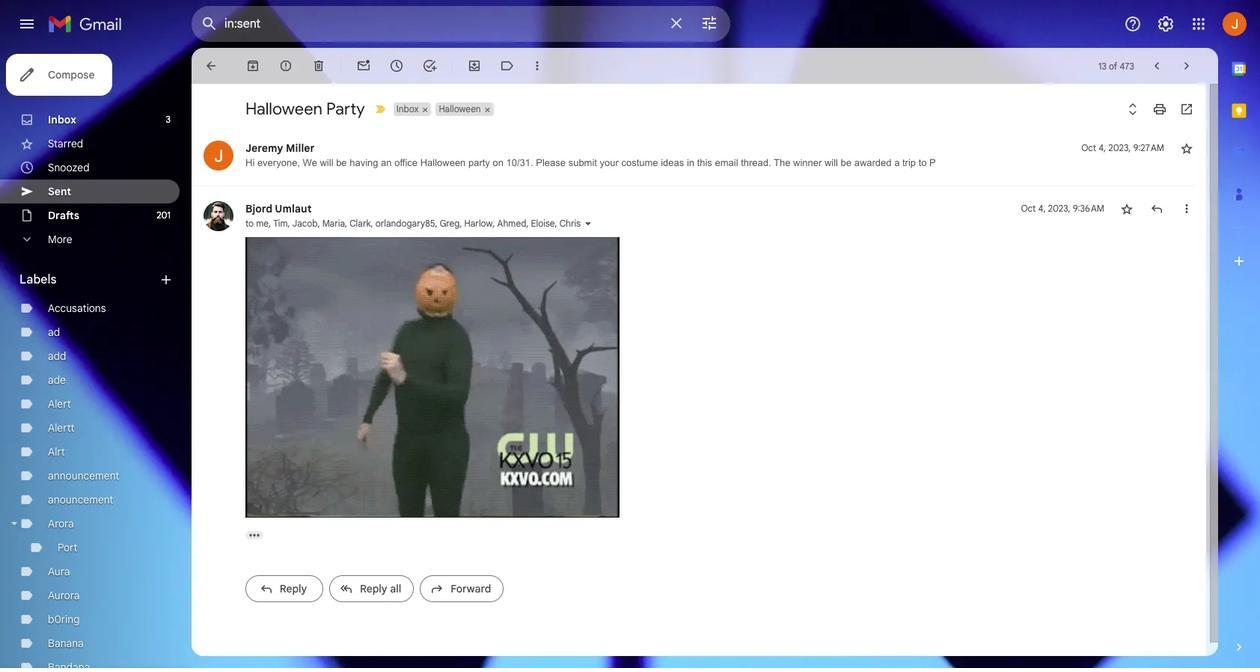 Task type: locate. For each thing, give the bounding box(es) containing it.
10 , from the left
[[555, 218, 557, 229]]

inbox down snooze icon
[[396, 103, 419, 114]]

costume
[[621, 157, 658, 168]]

9:36 am
[[1073, 203, 1104, 214]]

0 horizontal spatial 4,
[[1038, 203, 1046, 214]]

0 vertical spatial not starred image
[[1179, 141, 1194, 156]]

labels heading
[[19, 272, 159, 287]]

reply link
[[245, 575, 323, 602]]

3 , from the left
[[318, 218, 320, 229]]

winner
[[793, 157, 822, 168]]

drafts
[[48, 209, 79, 222]]

alert link
[[48, 397, 71, 411]]

9 , from the left
[[526, 218, 529, 229]]

ade link
[[48, 373, 66, 387]]

your
[[600, 157, 619, 168]]

4 , from the left
[[345, 218, 347, 229]]

4,
[[1099, 142, 1106, 153], [1038, 203, 1046, 214]]

halloween
[[245, 99, 322, 119], [439, 103, 481, 114], [420, 157, 466, 168]]

201
[[157, 210, 171, 221]]

halloween inside list
[[420, 157, 466, 168]]

alrt
[[48, 445, 65, 459]]

announcement link
[[48, 469, 119, 483]]

inbox button
[[393, 103, 420, 116]]

will right we
[[320, 157, 333, 168]]

to left "me"
[[245, 218, 254, 229]]

orlandogary85
[[375, 218, 435, 229]]

1 horizontal spatial oct
[[1081, 142, 1096, 153]]

2 be from the left
[[841, 157, 852, 168]]

halloween left party
[[420, 157, 466, 168]]

oct 4, 2023, 9:36 am
[[1021, 203, 1104, 214]]

starred link
[[48, 137, 83, 150]]

to left p
[[919, 157, 927, 168]]

1 horizontal spatial 2023,
[[1108, 142, 1131, 153]]

labels navigation
[[0, 48, 192, 668]]

banana link
[[48, 637, 84, 650]]

, left orlandogary85
[[371, 218, 373, 229]]

email
[[715, 157, 738, 168]]

1 horizontal spatial 4,
[[1099, 142, 1106, 153]]

oct left the "9:27 am"
[[1081, 142, 1096, 153]]

inbox inside labels navigation
[[48, 113, 76, 126]]

awarded
[[854, 157, 892, 168]]

0 vertical spatial 2023,
[[1108, 142, 1131, 153]]

, down the umlaut
[[288, 218, 290, 229]]

halloween party
[[245, 99, 365, 119]]

ahmed
[[497, 218, 526, 229]]

, left 'ahmed' on the left top of the page
[[493, 218, 495, 229]]

inbox for inbox button
[[396, 103, 419, 114]]

2023, left the "9:27 am"
[[1108, 142, 1131, 153]]

all
[[390, 582, 401, 595]]

accusations
[[48, 302, 106, 315]]

1 vertical spatial not starred image
[[1119, 201, 1134, 216]]

0 horizontal spatial 2023,
[[1048, 203, 1071, 214]]

pumpkin.gif image
[[245, 237, 620, 518]]

oct left 9:36 am
[[1021, 203, 1036, 214]]

,
[[269, 218, 271, 229], [288, 218, 290, 229], [318, 218, 320, 229], [345, 218, 347, 229], [371, 218, 373, 229], [435, 218, 437, 229], [460, 218, 462, 229], [493, 218, 495, 229], [526, 218, 529, 229], [555, 218, 557, 229]]

report spam image
[[278, 58, 293, 73]]

0 horizontal spatial oct
[[1021, 203, 1036, 214]]

will right winner
[[825, 157, 838, 168]]

halloween up jeremy miller
[[245, 99, 322, 119]]

bjord umlaut
[[245, 202, 312, 216]]

, left eloise
[[526, 218, 529, 229]]

me
[[256, 218, 269, 229]]

halloween inside button
[[439, 103, 481, 114]]

more
[[48, 233, 72, 246]]

1 reply from the left
[[280, 582, 307, 595]]

save to photos image
[[594, 490, 609, 505]]

of
[[1109, 60, 1117, 71]]

advanced search options image
[[694, 8, 724, 38]]

, left clark
[[345, 218, 347, 229]]

4, for oct 4, 2023, 9:36 am
[[1038, 203, 1046, 214]]

oct 4, 2023, 9:36 am cell
[[1021, 201, 1104, 216]]

ade
[[48, 373, 66, 387]]

more image
[[530, 58, 545, 73]]

1 , from the left
[[269, 218, 271, 229]]

1 vertical spatial 4,
[[1038, 203, 1046, 214]]

clark
[[350, 218, 371, 229]]

to
[[919, 157, 927, 168], [245, 218, 254, 229]]

aura link
[[48, 565, 70, 578]]

jeremy
[[245, 141, 283, 155]]

an
[[381, 157, 392, 168]]

newer image
[[1149, 58, 1164, 73]]

tab list
[[1218, 48, 1260, 614]]

banana
[[48, 637, 84, 650]]

4, left 9:36 am
[[1038, 203, 1046, 214]]

, left maria
[[318, 218, 320, 229]]

snoozed link
[[48, 161, 90, 174]]

2023, for 9:36 am
[[1048, 203, 1071, 214]]

1 vertical spatial 2023,
[[1048, 203, 1071, 214]]

accusations link
[[48, 302, 106, 315]]

not starred image
[[1179, 141, 1194, 156], [1119, 201, 1134, 216]]

2 , from the left
[[288, 218, 290, 229]]

0 horizontal spatial be
[[336, 157, 347, 168]]

ad link
[[48, 326, 60, 339]]

chris
[[560, 218, 581, 229]]

be left 'awarded'
[[841, 157, 852, 168]]

main menu image
[[18, 15, 36, 33]]

jeremy miller
[[245, 141, 315, 155]]

maria
[[322, 218, 345, 229]]

0 horizontal spatial will
[[320, 157, 333, 168]]

umlaut
[[275, 202, 312, 216]]

be
[[336, 157, 347, 168], [841, 157, 852, 168]]

, left chris
[[555, 218, 557, 229]]

1 horizontal spatial not starred image
[[1179, 141, 1194, 156]]

alertt
[[48, 421, 75, 435]]

None search field
[[192, 6, 730, 42]]

more button
[[0, 227, 180, 251]]

1 horizontal spatial inbox
[[396, 103, 419, 114]]

inbox inside inbox button
[[396, 103, 419, 114]]

be left having
[[336, 157, 347, 168]]

not starred image right the "9:27 am"
[[1179, 141, 1194, 156]]

reply all link
[[329, 575, 414, 602]]

list
[[192, 126, 1194, 615]]

aurora
[[48, 589, 80, 602]]

greg
[[440, 218, 460, 229]]

inbox up starred at the left of page
[[48, 113, 76, 126]]

snooze image
[[389, 58, 404, 73]]

settings image
[[1157, 15, 1175, 33]]

1 vertical spatial oct
[[1021, 203, 1036, 214]]

reply
[[280, 582, 307, 595], [360, 582, 387, 595]]

a
[[894, 157, 900, 168]]

gmail image
[[48, 9, 129, 39]]

1 horizontal spatial reply
[[360, 582, 387, 595]]

0 vertical spatial oct
[[1081, 142, 1096, 153]]

, left greg at the top of the page
[[435, 218, 437, 229]]

please
[[536, 157, 566, 168]]

2023,
[[1108, 142, 1131, 153], [1048, 203, 1071, 214]]

1 will from the left
[[320, 157, 333, 168]]

0 horizontal spatial inbox
[[48, 113, 76, 126]]

Search mail text field
[[224, 16, 659, 31]]

inbox for "inbox" 'link' at the left top
[[48, 113, 76, 126]]

halloween down move to inbox icon
[[439, 103, 481, 114]]

not starred image right 9:36 am
[[1119, 201, 1134, 216]]

halloween for halloween party
[[245, 99, 322, 119]]

forward
[[451, 582, 491, 595]]

harlow
[[464, 218, 493, 229]]

1 vertical spatial to
[[245, 218, 254, 229]]

oct 4, 2023, 9:27 am cell
[[1081, 141, 1164, 156]]

, left harlow
[[460, 218, 462, 229]]

1 horizontal spatial to
[[919, 157, 927, 168]]

Not starred checkbox
[[1179, 141, 1194, 156]]

0 vertical spatial to
[[919, 157, 927, 168]]

0 horizontal spatial reply
[[280, 582, 307, 595]]

show trimmed content image
[[245, 531, 263, 539]]

1 horizontal spatial be
[[841, 157, 852, 168]]

0 horizontal spatial to
[[245, 218, 254, 229]]

add attachment to drive pumpkin.gif image
[[564, 490, 580, 505]]

oct 4, 2023, 9:27 am
[[1081, 142, 1164, 153]]

1 horizontal spatial will
[[825, 157, 838, 168]]

inbox
[[396, 103, 419, 114], [48, 113, 76, 126]]

2023, left 9:36 am
[[1048, 203, 1071, 214]]

0 vertical spatial 4,
[[1099, 142, 1106, 153]]

port
[[58, 541, 78, 554]]

2 reply from the left
[[360, 582, 387, 595]]

ad
[[48, 326, 60, 339]]

show details image
[[584, 219, 593, 228]]

add link
[[48, 349, 66, 363]]

0 horizontal spatial not starred image
[[1119, 201, 1134, 216]]

, left tim
[[269, 218, 271, 229]]

having
[[350, 157, 378, 168]]

4, left the "9:27 am"
[[1099, 142, 1106, 153]]

sent link
[[48, 185, 71, 198]]

announcement
[[48, 469, 119, 483]]

port link
[[58, 541, 78, 554]]



Task type: vqa. For each thing, say whether or not it's contained in the screenshot.
will
yes



Task type: describe. For each thing, give the bounding box(es) containing it.
trip
[[902, 157, 916, 168]]

sent
[[48, 185, 71, 198]]

to me , tim , jacob , maria , clark , orlandogary85 , greg , harlow , ahmed , eloise , chris
[[245, 218, 581, 229]]

ideas
[[661, 157, 684, 168]]

oct for oct 4, 2023, 9:36 am
[[1021, 203, 1036, 214]]

hi everyone, we will be having an office halloween party on 10/31. please submit your costume ideas in this email thread. the winner will be awarded a trip to p
[[245, 157, 936, 168]]

eloise
[[531, 218, 555, 229]]

compose button
[[6, 54, 113, 96]]

13
[[1098, 60, 1107, 71]]

b0ring link
[[48, 613, 80, 626]]

alertt link
[[48, 421, 75, 435]]

3
[[166, 114, 171, 125]]

the
[[774, 157, 791, 168]]

labels
[[19, 272, 57, 287]]

alrt link
[[48, 445, 65, 459]]

move to inbox image
[[467, 58, 482, 73]]

bjord
[[245, 202, 272, 216]]

support image
[[1124, 15, 1142, 33]]

search mail image
[[196, 10, 223, 37]]

aura
[[48, 565, 70, 578]]

4, for oct 4, 2023, 9:27 am
[[1099, 142, 1106, 153]]

jacob
[[292, 218, 318, 229]]

not starred image for oct 4, 2023, 9:36 am
[[1119, 201, 1134, 216]]

Not starred checkbox
[[1119, 201, 1134, 216]]

473
[[1120, 60, 1134, 71]]

on
[[493, 157, 504, 168]]

in
[[687, 157, 694, 168]]

halloween for halloween
[[439, 103, 481, 114]]

arora link
[[48, 517, 74, 531]]

we
[[303, 157, 317, 168]]

office
[[394, 157, 418, 168]]

drafts link
[[48, 209, 79, 222]]

alert
[[48, 397, 71, 411]]

compose
[[48, 68, 95, 82]]

labels image
[[500, 58, 515, 73]]

7 , from the left
[[460, 218, 462, 229]]

list containing jeremy miller
[[192, 126, 1194, 615]]

download attachment pumpkin.gif image
[[534, 490, 550, 505]]

anouncement
[[48, 493, 113, 507]]

tim
[[273, 218, 288, 229]]

5 , from the left
[[371, 218, 373, 229]]

submit
[[568, 157, 597, 168]]

miller
[[286, 141, 315, 155]]

delete image
[[311, 58, 326, 73]]

this
[[697, 157, 712, 168]]

2023, for 9:27 am
[[1108, 142, 1131, 153]]

aurora link
[[48, 589, 80, 602]]

older image
[[1179, 58, 1194, 73]]

party
[[326, 99, 365, 119]]

reply for reply
[[280, 582, 307, 595]]

add
[[48, 349, 66, 363]]

party
[[468, 157, 490, 168]]

thread.
[[741, 157, 771, 168]]

archive image
[[245, 58, 260, 73]]

halloween button
[[436, 103, 482, 116]]

hi
[[245, 157, 255, 168]]

clear search image
[[661, 8, 691, 38]]

not starred image for oct 4, 2023, 9:27 am
[[1179, 141, 1194, 156]]

p
[[929, 157, 936, 168]]

arora
[[48, 517, 74, 531]]

reply all
[[360, 582, 401, 595]]

6 , from the left
[[435, 218, 437, 229]]

8 , from the left
[[493, 218, 495, 229]]

forward link
[[420, 575, 504, 602]]

13 of 473
[[1098, 60, 1134, 71]]

everyone,
[[257, 157, 300, 168]]

starred
[[48, 137, 83, 150]]

b0ring
[[48, 613, 80, 626]]

1 be from the left
[[336, 157, 347, 168]]

snoozed
[[48, 161, 90, 174]]

oct for oct 4, 2023, 9:27 am
[[1081, 142, 1096, 153]]

add to tasks image
[[422, 58, 437, 73]]

back to sent mail image
[[204, 58, 219, 73]]

9:27 am
[[1133, 142, 1164, 153]]

2 will from the left
[[825, 157, 838, 168]]

10/31.
[[506, 157, 533, 168]]

inbox link
[[48, 113, 76, 126]]

reply for reply all
[[360, 582, 387, 595]]

anouncement link
[[48, 493, 113, 507]]



